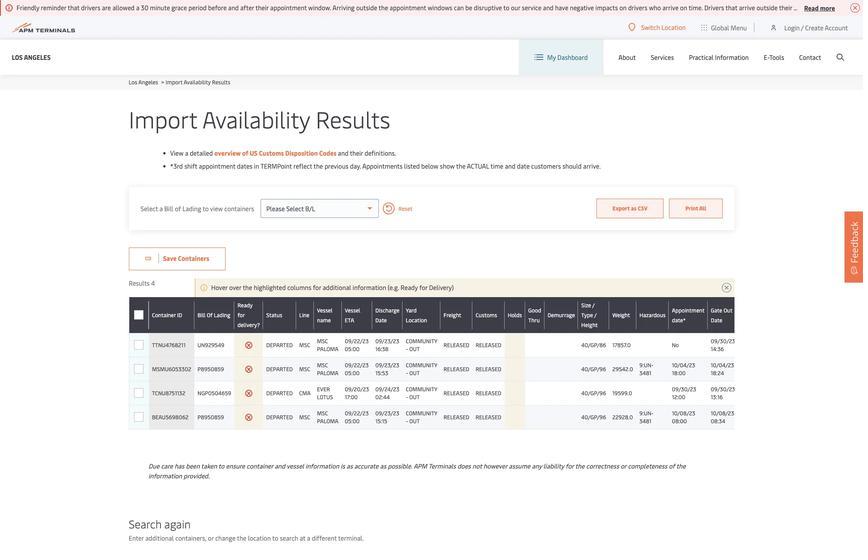 Task type: describe. For each thing, give the bounding box(es) containing it.
show
[[440, 162, 455, 170]]

appointment left the window.
[[270, 3, 307, 12]]

us
[[250, 149, 258, 157]]

02:44
[[375, 394, 390, 401]]

completeness
[[628, 462, 667, 470]]

vessel name
[[317, 307, 333, 324]]

reflect
[[294, 162, 312, 170]]

change
[[215, 534, 236, 543]]

out for 09/23/23 16:38
[[409, 345, 420, 353]]

appointment up create
[[794, 3, 831, 12]]

has
[[175, 462, 184, 470]]

09/22/23 for 09/23/23 15:15
[[345, 410, 369, 417]]

10/08/23 08:00
[[672, 410, 695, 425]]

1 on from the left
[[620, 3, 627, 12]]

0 horizontal spatial their
[[256, 3, 269, 12]]

can
[[454, 3, 464, 12]]

1 horizontal spatial customs
[[476, 312, 497, 319]]

2 arrive from the left
[[739, 3, 755, 12]]

1 arrive from the left
[[663, 3, 679, 12]]

allowed
[[112, 3, 135, 12]]

beau5698062
[[152, 414, 189, 421]]

9:un- 3481 for 29542.0
[[640, 362, 654, 377]]

feedback button
[[845, 212, 863, 283]]

for inside ready for delivery?
[[238, 312, 245, 319]]

appointment left the windows
[[390, 3, 426, 12]]

to left view
[[203, 204, 209, 213]]

ever lotus
[[317, 386, 333, 401]]

out for 09/24/23 02:44
[[409, 394, 420, 401]]

highlighted
[[254, 283, 286, 292]]

switch location
[[641, 23, 686, 32]]

a left 30
[[136, 3, 139, 12]]

09/23/23 15:53
[[375, 362, 399, 377]]

msc down lotus
[[317, 410, 328, 417]]

read more button
[[804, 3, 835, 13]]

vessel for eta
[[345, 307, 360, 314]]

msc down line
[[299, 342, 310, 349]]

delivery?
[[238, 321, 260, 329]]

friendly reminder that drivers are allowed a 30 minute grace period before and after their appointment window. arriving outside the appointment windows can be disruptive to our service and have negative impacts on drivers who arrive on time. drivers that arrive outside their appointment window wil
[[17, 3, 863, 12]]

0 vertical spatial bill
[[164, 204, 173, 213]]

actual
[[467, 162, 489, 170]]

1 that from the left
[[68, 3, 80, 12]]

40/gp/96 for 29542.0
[[581, 366, 606, 373]]

09/30/23 for 13:16
[[711, 386, 735, 393]]

negative
[[570, 3, 594, 12]]

yard
[[406, 307, 417, 314]]

select
[[141, 204, 158, 213]]

service
[[522, 3, 542, 12]]

2 vertical spatial /
[[594, 312, 597, 319]]

for left delivery)
[[419, 283, 428, 292]]

3481 for 29542.0
[[640, 370, 652, 377]]

any
[[532, 462, 542, 470]]

e-tools
[[764, 53, 784, 62]]

angeles for los angeles > import availability results
[[138, 78, 158, 86]]

date inside discharge date
[[375, 316, 387, 324]]

1 horizontal spatial results
[[212, 78, 230, 86]]

and left have on the top of page
[[543, 3, 554, 12]]

location for yard
[[406, 316, 427, 324]]

0 vertical spatial of
[[242, 149, 248, 157]]

17857.0
[[613, 342, 631, 349]]

care
[[161, 462, 173, 470]]

0 vertical spatial availability
[[184, 78, 211, 86]]

container
[[247, 462, 273, 470]]

gate out date
[[711, 307, 733, 324]]

export as csv
[[613, 205, 648, 212]]

login / create account link
[[770, 16, 848, 39]]

does
[[458, 462, 471, 470]]

terminals
[[429, 462, 456, 470]]

1 horizontal spatial as
[[380, 462, 386, 470]]

1 horizontal spatial additional
[[323, 283, 351, 292]]

los for los angeles
[[12, 53, 23, 61]]

- for 09/23/23 16:38
[[406, 345, 408, 353]]

the inside the search again enter additional containers, or change the location to search at a different terminal.
[[237, 534, 246, 543]]

2 drivers from the left
[[628, 3, 648, 12]]

16:38
[[375, 345, 389, 353]]

out for 09/23/23 15:15
[[409, 418, 420, 425]]

or inside due care has been taken to ensure container and vessel information is as accurate as possible. apm terminals does not however assume any liability for the correctness or completeness of the information provided.
[[621, 462, 627, 470]]

of
[[207, 312, 213, 319]]

appointments
[[362, 162, 403, 170]]

2 on from the left
[[680, 3, 687, 12]]

friendly
[[17, 3, 39, 12]]

18:24
[[711, 370, 724, 377]]

containers,
[[175, 534, 206, 543]]

09/30/23 for 14:36
[[711, 338, 735, 345]]

09/22/23 for 09/23/23 15:53
[[345, 362, 369, 369]]

id
[[177, 312, 182, 319]]

appointment date*
[[672, 307, 705, 324]]

10/04/23 for 18:00
[[672, 362, 695, 369]]

import availability results
[[129, 103, 390, 134]]

1 horizontal spatial lading
[[214, 312, 230, 319]]

and left date at the right of page
[[505, 162, 516, 170]]

1 horizontal spatial their
[[350, 149, 363, 157]]

0 horizontal spatial as
[[347, 462, 353, 470]]

our
[[511, 3, 520, 12]]

freight
[[444, 312, 461, 319]]

14:36
[[711, 345, 724, 353]]

export as csv button
[[597, 199, 664, 218]]

possible.
[[388, 462, 412, 470]]

10/04/23 for 18:24
[[711, 362, 734, 369]]

day.
[[350, 162, 361, 170]]

msc up 'cma'
[[299, 366, 310, 373]]

09/30/23 13:16
[[711, 386, 735, 401]]

as inside button
[[631, 205, 637, 212]]

location for switch
[[662, 23, 686, 32]]

10/08/23 08:34
[[711, 410, 734, 425]]

save
[[163, 254, 177, 263]]

to inside the search again enter additional containers, or change the location to search at a different terminal.
[[272, 534, 278, 543]]

1 vertical spatial import
[[129, 103, 197, 134]]

hover over the highlighted columns for additional information (e.g. ready for delivery)
[[211, 283, 454, 292]]

close alert image
[[851, 3, 860, 13]]

los angeles > import availability results
[[129, 78, 230, 86]]

09/22/23 05:00 for 15:15
[[345, 410, 369, 425]]

0 vertical spatial import
[[166, 78, 183, 86]]

due care has been taken to ensure container and vessel information is as accurate as possible. apm terminals does not however assume any liability for the correctness or completeness of the information provided.
[[148, 462, 686, 480]]

2 outside from the left
[[757, 3, 778, 12]]

a right select
[[160, 204, 163, 213]]

should
[[563, 162, 582, 170]]

print all button
[[669, 199, 723, 218]]

due
[[148, 462, 160, 470]]

about
[[619, 53, 636, 62]]

over
[[229, 283, 241, 292]]

los for los angeles > import availability results
[[129, 78, 137, 86]]

departed for ttnu4768211
[[266, 342, 293, 349]]

05:00 for 09/23/23 15:15
[[345, 418, 360, 425]]

to left our
[[503, 3, 510, 12]]

departed for msmu6053302
[[266, 366, 293, 373]]

contact
[[799, 53, 821, 62]]

services button
[[651, 39, 674, 75]]

ngp0504659
[[198, 390, 231, 397]]

liability
[[543, 462, 564, 470]]

msc down 'cma'
[[299, 414, 310, 421]]

appointment down overview
[[199, 162, 235, 170]]

05:00 for 09/23/23 16:38
[[345, 345, 360, 353]]

search again enter additional containers, or change the location to search at a different terminal.
[[129, 517, 364, 543]]

location
[[248, 534, 271, 543]]

2 horizontal spatial their
[[779, 3, 792, 12]]

container
[[152, 312, 176, 319]]

listed
[[404, 162, 420, 170]]

40/gp/96 for 19599.0
[[581, 390, 606, 397]]

good
[[528, 307, 541, 314]]

for right columns
[[313, 283, 321, 292]]

customers
[[531, 162, 561, 170]]

community for 09/23/23 15:53
[[406, 362, 437, 369]]

at
[[300, 534, 306, 543]]

- for 09/23/23 15:15
[[406, 418, 408, 425]]

0 vertical spatial customs
[[259, 149, 284, 157]]

delivery)
[[429, 283, 454, 292]]

print all
[[686, 205, 706, 212]]

msc paloma for 15:53
[[317, 362, 339, 377]]

community for 09/24/23 02:44
[[406, 386, 437, 393]]

community for 09/23/23 15:15
[[406, 410, 437, 417]]

- for 09/23/23 15:53
[[406, 370, 408, 377]]

in
[[254, 162, 259, 170]]

select a bill of lading to view containers
[[141, 204, 254, 213]]

msc up the ever
[[317, 362, 328, 369]]

09/30/23 for 12:00
[[672, 386, 696, 393]]

holds
[[508, 312, 522, 319]]

0 vertical spatial los angeles link
[[12, 52, 51, 62]]

1 outside from the left
[[356, 3, 377, 12]]

contact button
[[799, 39, 821, 75]]

global menu button
[[694, 16, 755, 39]]



Task type: locate. For each thing, give the bounding box(es) containing it.
bill left the of
[[198, 312, 205, 319]]

3481 right 29542.0
[[640, 370, 652, 377]]

40/gp/96 for 22928.0
[[581, 414, 606, 421]]

1 p8950859 from the top
[[198, 366, 224, 373]]

0 horizontal spatial 10/04/23
[[672, 362, 695, 369]]

0 vertical spatial additional
[[323, 283, 351, 292]]

2 vertical spatial 05:00
[[345, 418, 360, 425]]

1 vertical spatial not ready image
[[245, 414, 253, 422]]

angeles
[[24, 53, 51, 61], [138, 78, 158, 86]]

as
[[631, 205, 637, 212], [347, 462, 353, 470], [380, 462, 386, 470]]

4 community from the top
[[406, 410, 437, 417]]

1 vertical spatial of
[[175, 204, 181, 213]]

out right 09/24/23 02:44
[[409, 394, 420, 401]]

0 vertical spatial or
[[621, 462, 627, 470]]

0 vertical spatial msc paloma
[[317, 338, 339, 353]]

and left after
[[228, 3, 239, 12]]

4
[[151, 279, 155, 287]]

08:34
[[711, 418, 726, 425]]

4 out from the top
[[409, 418, 420, 425]]

/ for login
[[801, 23, 804, 32]]

0 horizontal spatial additional
[[145, 534, 174, 543]]

1 vertical spatial p8950859
[[198, 414, 224, 421]]

3 09/22/23 from the top
[[345, 410, 369, 417]]

1 horizontal spatial drivers
[[628, 3, 648, 12]]

community down yard location
[[406, 338, 437, 345]]

2 9:un- from the top
[[640, 410, 654, 417]]

09/22/23 05:00 up 09/20/23
[[345, 362, 369, 377]]

login / create account
[[785, 23, 848, 32]]

e-
[[764, 53, 770, 62]]

2 community - out from the top
[[406, 362, 437, 377]]

0 horizontal spatial location
[[406, 316, 427, 324]]

9:un- right 22928.0 at the right bottom of the page
[[640, 410, 654, 417]]

however
[[484, 462, 507, 470]]

1 horizontal spatial outside
[[757, 3, 778, 12]]

3 msc paloma from the top
[[317, 410, 339, 425]]

3481 for 22928.0
[[640, 418, 652, 425]]

40/gp/86
[[581, 342, 606, 349]]

2 p8950859 from the top
[[198, 414, 224, 421]]

9:un- 3481 for 22928.0
[[640, 410, 654, 425]]

/ inside login / create account 'link'
[[801, 23, 804, 32]]

location down 'yard'
[[406, 316, 427, 324]]

community - out
[[406, 338, 437, 353], [406, 362, 437, 377], [406, 386, 437, 401], [406, 410, 437, 425]]

9:un-
[[640, 362, 654, 369], [640, 410, 654, 417]]

overview of us customs disposition codes link
[[214, 149, 337, 157]]

- right '09/23/23 16:38'
[[406, 345, 408, 353]]

0 horizontal spatial on
[[620, 3, 627, 12]]

read more
[[804, 3, 835, 12]]

2 10/04/23 from the left
[[711, 362, 734, 369]]

None checkbox
[[134, 310, 144, 320], [134, 311, 144, 320], [134, 340, 144, 350], [134, 364, 144, 374], [134, 389, 144, 398], [134, 413, 144, 422], [134, 310, 144, 320], [134, 311, 144, 320], [134, 340, 144, 350], [134, 364, 144, 374], [134, 389, 144, 398], [134, 413, 144, 422]]

9:un- right 29542.0
[[640, 362, 654, 369]]

additional down the search
[[145, 534, 174, 543]]

msc paloma up the ever
[[317, 362, 339, 377]]

0 vertical spatial 3481
[[640, 370, 652, 377]]

2 horizontal spatial as
[[631, 205, 637, 212]]

paloma for 09/23/23 16:38
[[317, 345, 339, 353]]

1 vertical spatial 9:un- 3481
[[640, 410, 654, 425]]

05:00 down the eta
[[345, 345, 360, 353]]

date down gate
[[711, 316, 722, 324]]

date*
[[672, 316, 686, 324]]

lading right the of
[[214, 312, 230, 319]]

/ right type
[[594, 312, 597, 319]]

0 vertical spatial 09/22/23 05:00
[[345, 338, 369, 353]]

1 vertical spatial paloma
[[317, 370, 339, 377]]

a right at
[[307, 534, 310, 543]]

correctness
[[586, 462, 619, 470]]

1 community from the top
[[406, 338, 437, 345]]

drivers left are on the top left
[[81, 3, 100, 12]]

ready right (e.g.
[[401, 283, 418, 292]]

3 - from the top
[[406, 394, 408, 401]]

1 vertical spatial availability
[[202, 103, 310, 134]]

save containers button
[[129, 248, 226, 271]]

1 horizontal spatial angeles
[[138, 78, 158, 86]]

paloma
[[317, 345, 339, 353], [317, 370, 339, 377], [317, 418, 339, 425]]

as right accurate
[[380, 462, 386, 470]]

/ right login at the right top of page
[[801, 23, 804, 32]]

my
[[547, 53, 556, 62]]

1 horizontal spatial of
[[242, 149, 248, 157]]

2 05:00 from the top
[[345, 370, 360, 377]]

0 vertical spatial location
[[662, 23, 686, 32]]

lading
[[182, 204, 201, 213], [214, 312, 230, 319]]

and inside due care has been taken to ensure container and vessel information is as accurate as possible. apm terminals does not however assume any liability for the correctness or completeness of the information provided.
[[275, 462, 285, 470]]

- right '09/23/23 15:15'
[[406, 418, 408, 425]]

drivers left 'who'
[[628, 3, 648, 12]]

10/08/23 for 08:00
[[672, 410, 695, 417]]

1 vertical spatial /
[[592, 302, 595, 309]]

discharge
[[375, 307, 400, 314]]

1 10/04/23 from the left
[[672, 362, 695, 369]]

and up previous
[[338, 149, 349, 157]]

switch location button
[[629, 23, 686, 32]]

not ready image
[[245, 390, 253, 398], [245, 414, 253, 422]]

angeles inside los angeles link
[[24, 53, 51, 61]]

1 vertical spatial 09/23/23
[[375, 362, 399, 369]]

save containers
[[163, 254, 209, 263]]

vessel
[[287, 462, 304, 470]]

vessel for name
[[317, 307, 333, 314]]

2 community from the top
[[406, 362, 437, 369]]

vessel up name
[[317, 307, 333, 314]]

09/23/23 for 16:38
[[375, 338, 399, 345]]

4 - from the top
[[406, 418, 408, 425]]

grace
[[172, 3, 187, 12]]

0 horizontal spatial results
[[129, 279, 150, 287]]

location right switch
[[662, 23, 686, 32]]

below
[[421, 162, 438, 170]]

09/30/23 up the 12:00
[[672, 386, 696, 393]]

status
[[266, 312, 282, 319]]

0 vertical spatial information
[[353, 283, 386, 292]]

definitions.
[[365, 149, 396, 157]]

practical
[[689, 53, 714, 62]]

community for 09/23/23 16:38
[[406, 338, 437, 345]]

a inside the search again enter additional containers, or change the location to search at a different terminal.
[[307, 534, 310, 543]]

1 horizontal spatial vessel
[[345, 307, 360, 314]]

ever
[[317, 386, 330, 393]]

container id
[[152, 312, 182, 319]]

2 vertical spatial results
[[129, 279, 150, 287]]

1 - from the top
[[406, 345, 408, 353]]

tools
[[770, 53, 784, 62]]

3 out from the top
[[409, 394, 420, 401]]

2 9:un- 3481 from the top
[[640, 410, 654, 425]]

3481 right 22928.0 at the right bottom of the page
[[640, 418, 652, 425]]

taken
[[201, 462, 217, 470]]

angeles for los angeles
[[24, 53, 51, 61]]

1 10/08/23 from the left
[[672, 410, 695, 417]]

1 horizontal spatial that
[[726, 3, 738, 12]]

9:un- for 29542.0
[[640, 362, 654, 369]]

availability up 'us'
[[202, 103, 310, 134]]

0 horizontal spatial los angeles link
[[12, 52, 51, 62]]

to left "search" at the left
[[272, 534, 278, 543]]

2 09/22/23 from the top
[[345, 362, 369, 369]]

as left csv
[[631, 205, 637, 212]]

msc paloma for 15:15
[[317, 410, 339, 425]]

0 vertical spatial 40/gp/96
[[581, 366, 606, 373]]

3 09/23/23 from the top
[[375, 410, 399, 417]]

2 vertical spatial 40/gp/96
[[581, 414, 606, 421]]

arrive right 'who'
[[663, 3, 679, 12]]

on left time.
[[680, 3, 687, 12]]

1 vertical spatial 40/gp/96
[[581, 390, 606, 397]]

3 community - out from the top
[[406, 386, 437, 401]]

2 out from the top
[[409, 370, 420, 377]]

arrive up "menu" at the top of the page
[[739, 3, 755, 12]]

tcnu8751132
[[152, 390, 185, 397]]

paloma for 09/23/23 15:53
[[317, 370, 339, 377]]

0 vertical spatial 9:un- 3481
[[640, 362, 654, 377]]

1 not ready image from the top
[[245, 342, 253, 349]]

out right 09/23/23 15:53
[[409, 370, 420, 377]]

0 vertical spatial p8950859
[[198, 366, 224, 373]]

09/23/23 16:38
[[375, 338, 399, 353]]

that right drivers
[[726, 3, 738, 12]]

for inside due care has been taken to ensure container and vessel information is as accurate as possible. apm terminals does not however assume any liability for the correctness or completeness of the information provided.
[[566, 462, 574, 470]]

1 not ready image from the top
[[245, 390, 253, 398]]

3 40/gp/96 from the top
[[581, 414, 606, 421]]

0 vertical spatial 09/23/23
[[375, 338, 399, 345]]

1 community - out from the top
[[406, 338, 437, 353]]

msc paloma down lotus
[[317, 410, 339, 425]]

1 vertical spatial 3481
[[640, 418, 652, 425]]

import
[[166, 78, 183, 86], [129, 103, 197, 134]]

1 9:un- from the top
[[640, 362, 654, 369]]

9:un- 3481
[[640, 362, 654, 377], [640, 410, 654, 425]]

not ready image for ngp0504659
[[245, 390, 253, 398]]

their up login at the right top of page
[[779, 3, 792, 12]]

0 vertical spatial results
[[212, 78, 230, 86]]

information down care
[[148, 472, 182, 480]]

0 vertical spatial 05:00
[[345, 345, 360, 353]]

0 horizontal spatial drivers
[[81, 3, 100, 12]]

*3rd
[[170, 162, 183, 170]]

and left vessel
[[275, 462, 285, 470]]

community - out for 09/24/23 02:44
[[406, 386, 437, 401]]

availability right >
[[184, 78, 211, 86]]

0 horizontal spatial los
[[12, 53, 23, 61]]

not ready image for un929549
[[245, 342, 253, 349]]

10/04/23 up 18:24
[[711, 362, 734, 369]]

out right '09/23/23 16:38'
[[409, 345, 420, 353]]

to inside due care has been taken to ensure container and vessel information is as accurate as possible. apm terminals does not however assume any liability for the correctness or completeness of the information provided.
[[218, 462, 224, 470]]

2 vessel from the left
[[345, 307, 360, 314]]

1 horizontal spatial bill
[[198, 312, 205, 319]]

information left is
[[306, 462, 339, 470]]

10/04/23 18:24
[[711, 362, 734, 377]]

3 05:00 from the top
[[345, 418, 360, 425]]

reminder
[[41, 3, 66, 12]]

2 vertical spatial of
[[669, 462, 675, 470]]

csv
[[638, 205, 648, 212]]

shift
[[184, 162, 197, 170]]

community - out for 09/23/23 15:15
[[406, 410, 437, 425]]

0 horizontal spatial vessel
[[317, 307, 333, 314]]

1 vertical spatial information
[[306, 462, 339, 470]]

1 vertical spatial lading
[[214, 312, 230, 319]]

termpoint
[[261, 162, 292, 170]]

size / type / height
[[581, 302, 598, 329]]

2 msc paloma from the top
[[317, 362, 339, 377]]

3 paloma from the top
[[317, 418, 339, 425]]

1 date from the left
[[375, 316, 387, 324]]

1 vertical spatial 05:00
[[345, 370, 360, 377]]

2 vertical spatial information
[[148, 472, 182, 480]]

lading left view
[[182, 204, 201, 213]]

09/22/23 down '17:00'
[[345, 410, 369, 417]]

9:un- 3481 right 29542.0
[[640, 362, 654, 377]]

paloma up the ever
[[317, 370, 339, 377]]

a right view
[[185, 149, 188, 157]]

2 that from the left
[[726, 3, 738, 12]]

3 departed from the top
[[266, 390, 293, 397]]

/ right size
[[592, 302, 595, 309]]

p8950859 for msmu6053302
[[198, 366, 224, 373]]

/ for size
[[592, 302, 595, 309]]

p8950859 for beau5698062
[[198, 414, 224, 421]]

out
[[724, 307, 733, 314]]

1 vertical spatial angeles
[[138, 78, 158, 86]]

msmu6053302
[[152, 366, 191, 373]]

40/gp/96 left 19599.0
[[581, 390, 606, 397]]

export
[[613, 205, 630, 212]]

p8950859
[[198, 366, 224, 373], [198, 414, 224, 421]]

09/30/23 14:36
[[711, 338, 735, 353]]

information
[[353, 283, 386, 292], [306, 462, 339, 470], [148, 472, 182, 480]]

/
[[801, 23, 804, 32], [592, 302, 595, 309], [594, 312, 597, 319]]

2 vertical spatial paloma
[[317, 418, 339, 425]]

0 horizontal spatial of
[[175, 204, 181, 213]]

results 4
[[129, 279, 155, 287]]

1 vertical spatial 09/22/23
[[345, 362, 369, 369]]

not
[[472, 462, 482, 470]]

vessel up the eta
[[345, 307, 360, 314]]

2 not ready image from the top
[[245, 414, 253, 422]]

9:un- for 22928.0
[[640, 410, 654, 417]]

10/04/23 up the 18:00
[[672, 362, 695, 369]]

1 horizontal spatial location
[[662, 23, 686, 32]]

09/23/23 for 15:53
[[375, 362, 399, 369]]

*3rd shift appointment dates in termpoint reflect the previous day. appointments listed below show the actual time and date customers should arrive.
[[170, 162, 601, 170]]

0 vertical spatial 09/22/23
[[345, 338, 369, 345]]

yard location
[[406, 307, 427, 324]]

1 departed from the top
[[266, 342, 293, 349]]

arriving
[[333, 3, 355, 12]]

date
[[375, 316, 387, 324], [711, 316, 722, 324]]

of right completeness
[[669, 462, 675, 470]]

out right '09/23/23 15:15'
[[409, 418, 420, 425]]

gate
[[711, 307, 722, 314]]

- for 09/24/23 02:44
[[406, 394, 408, 401]]

import down >
[[129, 103, 197, 134]]

0 vertical spatial not ready image
[[245, 390, 253, 398]]

0 horizontal spatial or
[[208, 534, 214, 543]]

not ready image for p8950859
[[245, 414, 253, 422]]

09/30/23 up 14:36
[[711, 338, 735, 345]]

09/23/23 for 15:15
[[375, 410, 399, 417]]

community - out for 09/23/23 15:53
[[406, 362, 437, 377]]

1 out from the top
[[409, 345, 420, 353]]

29542.0
[[613, 366, 633, 373]]

09/22/23 05:00
[[345, 338, 369, 353], [345, 362, 369, 377], [345, 410, 369, 425]]

05:00 for 09/23/23 15:53
[[345, 370, 360, 377]]

feedback
[[848, 221, 861, 263]]

or right 'correctness'
[[621, 462, 627, 470]]

09/24/23 02:44
[[375, 386, 399, 401]]

2 vertical spatial msc paloma
[[317, 410, 339, 425]]

date down the discharge
[[375, 316, 387, 324]]

1 09/22/23 from the top
[[345, 338, 369, 345]]

2 40/gp/96 from the top
[[581, 390, 606, 397]]

0 vertical spatial paloma
[[317, 345, 339, 353]]

1 3481 from the top
[[640, 370, 652, 377]]

p8950859 down ngp0504659
[[198, 414, 224, 421]]

0 horizontal spatial information
[[148, 472, 182, 480]]

10/04/23 18:00
[[672, 362, 695, 377]]

1 paloma from the top
[[317, 345, 339, 353]]

ready up delivery?
[[238, 302, 253, 309]]

view
[[170, 149, 184, 157]]

2 10/08/23 from the left
[[711, 410, 734, 417]]

discharge date
[[375, 307, 400, 324]]

outside
[[356, 3, 377, 12], [757, 3, 778, 12]]

1 40/gp/96 from the top
[[581, 366, 606, 373]]

2 date from the left
[[711, 316, 722, 324]]

0 horizontal spatial outside
[[356, 3, 377, 12]]

1 09/23/23 from the top
[[375, 338, 399, 345]]

that right "reminder" at left top
[[68, 3, 80, 12]]

09/22/23 for 09/23/23 16:38
[[345, 338, 369, 345]]

09/23/23 up 15:15
[[375, 410, 399, 417]]

type
[[581, 312, 593, 319]]

of inside due care has been taken to ensure container and vessel information is as accurate as possible. apm terminals does not however assume any liability for the correctness or completeness of the information provided.
[[669, 462, 675, 470]]

1 horizontal spatial information
[[306, 462, 339, 470]]

import right >
[[166, 78, 183, 86]]

1 drivers from the left
[[81, 3, 100, 12]]

msc paloma down name
[[317, 338, 339, 353]]

1 msc paloma from the top
[[317, 338, 339, 353]]

1 vessel from the left
[[317, 307, 333, 314]]

msc paloma for 16:38
[[317, 338, 339, 353]]

1 horizontal spatial 10/04/23
[[711, 362, 734, 369]]

0 horizontal spatial angeles
[[24, 53, 51, 61]]

2 vertical spatial 09/22/23 05:00
[[345, 410, 369, 425]]

22928.0
[[613, 414, 633, 421]]

1 vertical spatial msc paloma
[[317, 362, 339, 377]]

or inside the search again enter additional containers, or change the location to search at a different terminal.
[[208, 534, 214, 543]]

2 departed from the top
[[266, 366, 293, 373]]

09/23/23 up 15:53
[[375, 362, 399, 369]]

bill of lading
[[198, 312, 230, 319]]

09/22/23 up 09/20/23
[[345, 362, 369, 369]]

4 community - out from the top
[[406, 410, 437, 425]]

their up day.
[[350, 149, 363, 157]]

columns
[[287, 283, 311, 292]]

paloma for 09/23/23 15:15
[[317, 418, 339, 425]]

40/gp/96 left 22928.0 at the right bottom of the page
[[581, 414, 606, 421]]

2 horizontal spatial information
[[353, 283, 386, 292]]

for up delivery?
[[238, 312, 245, 319]]

3 community from the top
[[406, 386, 437, 393]]

1 vertical spatial additional
[[145, 534, 174, 543]]

1 horizontal spatial 10/08/23
[[711, 410, 734, 417]]

0 horizontal spatial date
[[375, 316, 387, 324]]

name
[[317, 316, 331, 324]]

09/22/23 05:00 down '17:00'
[[345, 410, 369, 425]]

09/22/23 05:00 for 15:53
[[345, 362, 369, 377]]

community right 09/24/23
[[406, 386, 437, 393]]

1 horizontal spatial los
[[129, 78, 137, 86]]

0 horizontal spatial lading
[[182, 204, 201, 213]]

0 horizontal spatial that
[[68, 3, 80, 12]]

10/08/23 up 08:34
[[711, 410, 734, 417]]

size
[[581, 302, 591, 309]]

departed for tcnu8751132
[[266, 390, 293, 397]]

2 09/22/23 05:00 from the top
[[345, 362, 369, 377]]

17:00
[[345, 394, 358, 401]]

of left 'us'
[[242, 149, 248, 157]]

10/08/23 up 08:00
[[672, 410, 695, 417]]

community - out right 09/23/23 15:53
[[406, 362, 437, 377]]

2 vertical spatial 09/22/23
[[345, 410, 369, 417]]

1 vertical spatial location
[[406, 316, 427, 324]]

0 horizontal spatial customs
[[259, 149, 284, 157]]

1 9:un- 3481 from the top
[[640, 362, 654, 377]]

out for 09/23/23 15:53
[[409, 370, 420, 377]]

1 horizontal spatial arrive
[[739, 3, 755, 12]]

2 - from the top
[[406, 370, 408, 377]]

location
[[662, 23, 686, 32], [406, 316, 427, 324]]

customs left holds
[[476, 312, 497, 319]]

3 09/22/23 05:00 from the top
[[345, 410, 369, 425]]

departed for beau5698062
[[266, 414, 293, 421]]

09/22/23 05:00 for 16:38
[[345, 338, 369, 353]]

not ready image
[[245, 342, 253, 349], [245, 366, 253, 373]]

1 vertical spatial results
[[316, 103, 390, 134]]

ready inside ready for delivery?
[[238, 302, 253, 309]]

1 vertical spatial los angeles link
[[129, 78, 158, 86]]

information
[[715, 53, 749, 62]]

2 horizontal spatial of
[[669, 462, 675, 470]]

1 horizontal spatial date
[[711, 316, 722, 324]]

to
[[503, 3, 510, 12], [203, 204, 209, 213], [218, 462, 224, 470], [272, 534, 278, 543]]

2 09/23/23 from the top
[[375, 362, 399, 369]]

10/08/23 for 08:34
[[711, 410, 734, 417]]

p8950859 down un929549 at the left of the page
[[198, 366, 224, 373]]

additional up vessel name
[[323, 283, 351, 292]]

1 vertical spatial los
[[129, 78, 137, 86]]

their right after
[[256, 3, 269, 12]]

2 3481 from the top
[[640, 418, 652, 425]]

1 09/22/23 05:00 from the top
[[345, 338, 369, 353]]

cma
[[299, 390, 311, 397]]

0 vertical spatial ready
[[401, 283, 418, 292]]

1 horizontal spatial on
[[680, 3, 687, 12]]

1 vertical spatial not ready image
[[245, 366, 253, 373]]

12:00
[[672, 394, 685, 401]]

09/22/23 05:00 left "16:38"
[[345, 338, 369, 353]]

19599.0
[[613, 390, 632, 397]]

not ready image for p8950859
[[245, 366, 253, 373]]

arrive.
[[583, 162, 601, 170]]

1 05:00 from the top
[[345, 345, 360, 353]]

msc down name
[[317, 338, 328, 345]]

1 vertical spatial or
[[208, 534, 214, 543]]

drivers
[[704, 3, 724, 12]]

None checkbox
[[134, 341, 144, 350], [134, 365, 144, 374], [134, 388, 144, 398], [134, 413, 144, 422], [134, 341, 144, 350], [134, 365, 144, 374], [134, 388, 144, 398], [134, 413, 144, 422]]

or left "change"
[[208, 534, 214, 543]]

practical information
[[689, 53, 749, 62]]

date inside gate out date
[[711, 316, 722, 324]]

1 vertical spatial 9:un-
[[640, 410, 654, 417]]

additional inside the search again enter additional containers, or change the location to search at a different terminal.
[[145, 534, 174, 543]]

community - out for 09/23/23 16:38
[[406, 338, 437, 353]]

0 vertical spatial 9:un-
[[640, 362, 654, 369]]

4 departed from the top
[[266, 414, 293, 421]]

information left (e.g.
[[353, 283, 386, 292]]

date
[[517, 162, 530, 170]]

2 paloma from the top
[[317, 370, 339, 377]]

additional
[[323, 283, 351, 292], [145, 534, 174, 543]]

switch
[[641, 23, 660, 32]]

0 horizontal spatial 10/08/23
[[672, 410, 695, 417]]

search
[[129, 517, 162, 532]]

customs up termpoint
[[259, 149, 284, 157]]

2 not ready image from the top
[[245, 366, 253, 373]]



Task type: vqa. For each thing, say whether or not it's contained in the screenshot.
Global Home link
no



